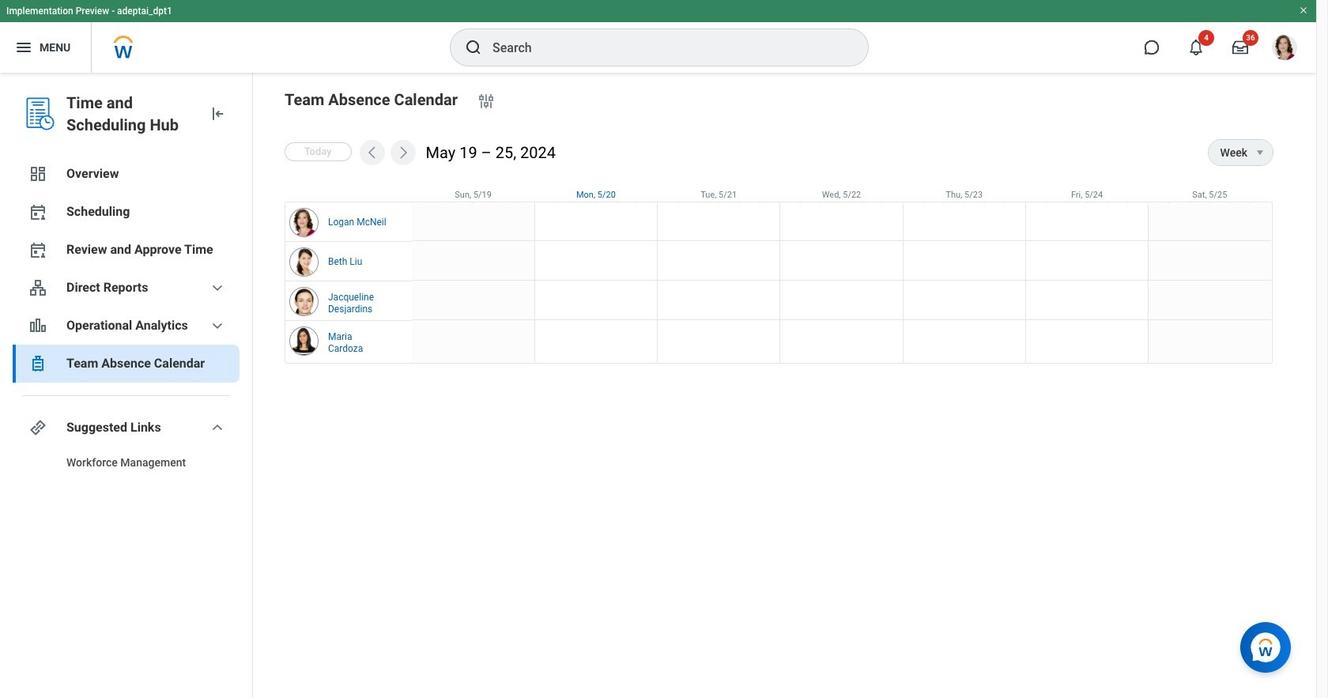 Task type: locate. For each thing, give the bounding box(es) containing it.
inbox large image
[[1233, 40, 1249, 55]]

0 vertical spatial chevron down small image
[[208, 278, 227, 297]]

chevron down small image
[[208, 278, 227, 297], [208, 316, 227, 335], [208, 418, 227, 437]]

3 chevron down small image from the top
[[208, 418, 227, 437]]

transformation import image
[[208, 104, 227, 123]]

Search Workday  search field
[[493, 30, 836, 65]]

justify image
[[14, 38, 33, 57]]

notifications large image
[[1189, 40, 1204, 55]]

navigation pane region
[[0, 73, 253, 698]]

chevron left image
[[364, 145, 380, 161]]

calendar user solid image
[[28, 240, 47, 259]]

chevron down small image for chart image
[[208, 316, 227, 335]]

profile logan mcneil image
[[1273, 35, 1298, 63]]

1 chevron down small image from the top
[[208, 278, 227, 297]]

1 vertical spatial chevron down small image
[[208, 316, 227, 335]]

chevron down small image for link icon
[[208, 418, 227, 437]]

change selection image
[[477, 92, 496, 111]]

2 vertical spatial chevron down small image
[[208, 418, 227, 437]]

view team image
[[28, 278, 47, 297]]

dashboard image
[[28, 165, 47, 183]]

banner
[[0, 0, 1317, 73]]

2 chevron down small image from the top
[[208, 316, 227, 335]]



Task type: vqa. For each thing, say whether or not it's contained in the screenshot.
main content
no



Task type: describe. For each thing, give the bounding box(es) containing it.
calendar user solid image
[[28, 202, 47, 221]]

close environment banner image
[[1299, 6, 1309, 15]]

time and scheduling hub element
[[66, 92, 195, 136]]

chevron right image
[[395, 145, 411, 161]]

link image
[[28, 418, 47, 437]]

chevron down small image for view team image
[[208, 278, 227, 297]]

search image
[[464, 38, 483, 57]]

chart image
[[28, 316, 47, 335]]

caret down image
[[1251, 146, 1270, 159]]

task timeoff image
[[28, 354, 47, 373]]



